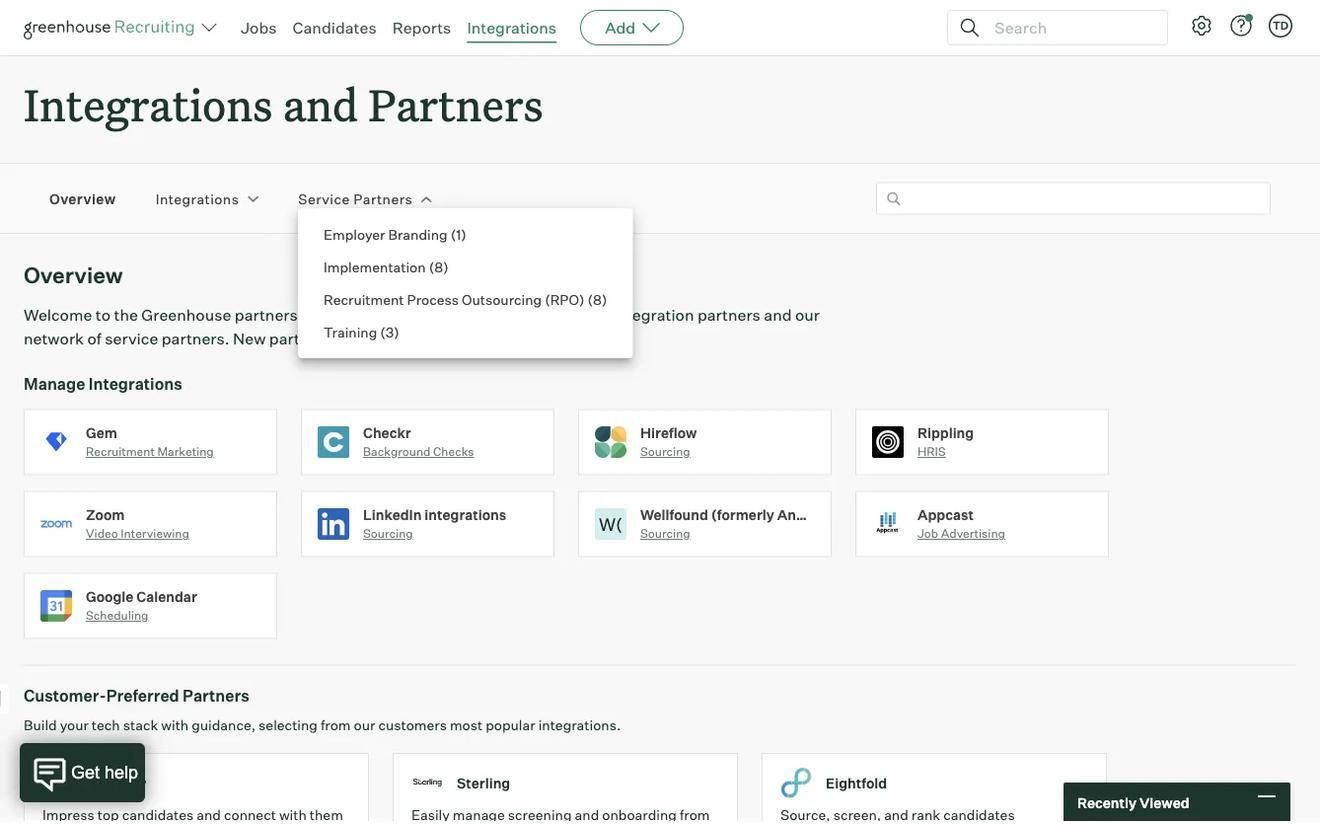 Task type: locate. For each thing, give the bounding box(es) containing it.
0 horizontal spatial our
[[354, 717, 375, 734]]

training
[[324, 323, 377, 340]]

candidates link
[[293, 18, 377, 37]]

employer
[[324, 225, 385, 243]]

our
[[540, 305, 565, 325], [795, 305, 820, 325], [354, 717, 375, 734]]

1 vertical spatial recruitment
[[86, 444, 155, 459]]

(
[[451, 225, 456, 243], [429, 258, 434, 275], [588, 291, 593, 308], [380, 323, 386, 340]]

partners down partnerships
[[269, 329, 332, 349]]

hireflow sourcing
[[640, 424, 697, 459]]

1 horizontal spatial and
[[764, 305, 792, 325]]

0 vertical spatial 8
[[434, 258, 443, 275]]

) right branding
[[461, 225, 467, 243]]

Search text field
[[990, 13, 1150, 42]]

recruitment down the gem
[[86, 444, 155, 459]]

1 vertical spatial integrations link
[[156, 189, 239, 208]]

sourcing inside hireflow sourcing
[[640, 444, 690, 459]]

8 up process
[[434, 258, 443, 275]]

sourcing down wellfound
[[640, 526, 690, 541]]

1 vertical spatial overview
[[24, 262, 123, 289]]

( left a at the top of the page
[[380, 323, 386, 340]]

from
[[321, 717, 351, 734]]

recruitment inside menu
[[324, 291, 404, 308]]

stack
[[123, 717, 158, 734]]

greenhouse
[[141, 305, 231, 325]]

you
[[422, 305, 448, 325]]

0 horizontal spatial integrations link
[[156, 189, 239, 208]]

new
[[233, 329, 266, 349]]

branding
[[388, 225, 448, 243]]

integrations and partners
[[24, 75, 543, 133]]

background
[[363, 444, 431, 459]]

configure image
[[1190, 14, 1214, 37]]

partnerships
[[235, 305, 329, 325]]

page
[[333, 305, 369, 325]]

where
[[373, 305, 418, 325]]

( up process
[[429, 258, 434, 275]]

explore
[[482, 305, 537, 325]]

calendly
[[88, 774, 147, 791]]

integrations
[[467, 18, 557, 37], [24, 75, 273, 133], [156, 190, 239, 207], [89, 374, 182, 393]]

1 horizontal spatial integrations link
[[467, 18, 557, 37]]

marketing
[[157, 444, 214, 459]]

partners
[[368, 75, 543, 133], [353, 190, 413, 207], [183, 686, 249, 706]]

8 right (rpo) at the left of the page
[[593, 291, 602, 308]]

partners for integrations and partners
[[368, 75, 543, 133]]

1 vertical spatial partners
[[353, 190, 413, 207]]

0 vertical spatial partners
[[698, 305, 761, 325]]

8
[[434, 258, 443, 275], [593, 291, 602, 308]]

2 vertical spatial partners
[[183, 686, 249, 706]]

) up process
[[443, 258, 449, 275]]

selecting
[[259, 717, 318, 734]]

sourcing
[[640, 444, 690, 459], [363, 526, 413, 541], [640, 526, 690, 541]]

appcast job advertising
[[918, 506, 1005, 541]]

video
[[86, 526, 118, 541]]

sourcing down hireflow
[[640, 444, 690, 459]]

0 vertical spatial and
[[283, 75, 358, 133]]

partners down the reports on the left top of the page
[[368, 75, 543, 133]]

sourcing inside linkedin integrations sourcing
[[363, 526, 413, 541]]

partners up guidance,
[[183, 686, 249, 706]]

menu containing employer branding
[[298, 208, 633, 358]]

)
[[461, 225, 467, 243], [443, 258, 449, 275], [602, 291, 607, 308], [394, 323, 399, 340]]

td button
[[1269, 14, 1293, 37]]

0 vertical spatial overview
[[49, 190, 116, 207]]

0 horizontal spatial 8
[[434, 258, 443, 275]]

training ( 3 )
[[324, 323, 399, 340]]

recruitment up training ( 3 )
[[324, 291, 404, 308]]

1 vertical spatial 8
[[593, 291, 602, 308]]

0 vertical spatial recruitment
[[324, 291, 404, 308]]

( right branding
[[451, 225, 456, 243]]

jobs link
[[241, 18, 277, 37]]

450+
[[568, 305, 610, 325]]

sourcing down linkedin
[[363, 526, 413, 541]]

1 horizontal spatial recruitment
[[324, 291, 404, 308]]

partners
[[698, 305, 761, 325], [269, 329, 332, 349]]

customers
[[378, 717, 447, 734]]

1 horizontal spatial partners
[[698, 305, 761, 325]]

away.
[[443, 329, 485, 349]]

service
[[105, 329, 158, 349]]

(rpo)
[[545, 291, 585, 308]]

0 horizontal spatial partners
[[269, 329, 332, 349]]

advertising
[[941, 526, 1005, 541]]

zoom video interviewing
[[86, 506, 189, 541]]

outsourcing
[[462, 291, 542, 308]]

partners right integration
[[698, 305, 761, 325]]

recently
[[1078, 794, 1137, 811]]

0 horizontal spatial and
[[283, 75, 358, 133]]

customer-preferred partners
[[24, 686, 249, 706]]

candidates
[[293, 18, 377, 37]]

partners up 'employer branding ( 1 )'
[[353, 190, 413, 207]]

None text field
[[876, 182, 1271, 215]]

network
[[24, 329, 84, 349]]

with
[[161, 717, 189, 734]]

1 vertical spatial and
[[764, 305, 792, 325]]

interviewing
[[121, 526, 189, 541]]

build your tech stack with guidance, selecting from our customers most popular integrations.
[[24, 717, 621, 734]]

service partners
[[298, 190, 413, 207]]

tech
[[92, 717, 120, 734]]

build
[[24, 717, 57, 734]]

recruitment process outsourcing (rpo) ( 8 )
[[324, 291, 607, 308]]

menu
[[298, 208, 633, 358]]

0 vertical spatial partners
[[368, 75, 543, 133]]

0 horizontal spatial recruitment
[[86, 444, 155, 459]]

overview
[[49, 190, 116, 207], [24, 262, 123, 289]]

recruitment
[[324, 291, 404, 308], [86, 444, 155, 459]]



Task type: describe. For each thing, give the bounding box(es) containing it.
add button
[[580, 10, 684, 45]]

td
[[1273, 19, 1289, 32]]

wellfound (formerly angellist talent) sourcing
[[640, 506, 893, 541]]

(formerly
[[711, 506, 774, 523]]

rippling
[[918, 424, 974, 441]]

are
[[336, 329, 359, 349]]

) right (rpo) at the left of the page
[[602, 291, 607, 308]]

and inside welcome to the greenhouse partnerships page where you can explore our 450+ integration partners and our network of service partners. new partners are just a click away.
[[764, 305, 792, 325]]

1
[[456, 225, 461, 243]]

viewed
[[1140, 794, 1190, 811]]

guidance,
[[192, 717, 256, 734]]

w(
[[599, 513, 623, 535]]

manage integrations
[[24, 374, 182, 393]]

customer-
[[24, 686, 106, 706]]

your
[[60, 717, 89, 734]]

can
[[452, 305, 478, 325]]

just
[[363, 329, 390, 349]]

calendly link
[[24, 753, 393, 822]]

3
[[386, 323, 394, 340]]

sterling
[[457, 774, 510, 791]]

integrations
[[425, 506, 507, 523]]

angellist
[[777, 506, 842, 523]]

partners inside service partners link
[[353, 190, 413, 207]]

the
[[114, 305, 138, 325]]

welcome to the greenhouse partnerships page where you can explore our 450+ integration partners and our network of service partners. new partners are just a click away.
[[24, 305, 820, 349]]

of
[[87, 329, 101, 349]]

partners.
[[162, 329, 230, 349]]

wellfound
[[640, 506, 708, 523]]

a
[[394, 329, 402, 349]]

linkedin integrations sourcing
[[363, 506, 507, 541]]

) right 'just'
[[394, 323, 399, 340]]

eightfold link
[[762, 753, 1131, 822]]

( right (rpo) at the left of the page
[[588, 291, 593, 308]]

1 vertical spatial partners
[[269, 329, 332, 349]]

recently viewed
[[1078, 794, 1190, 811]]

process
[[407, 291, 459, 308]]

0 vertical spatial integrations link
[[467, 18, 557, 37]]

google calendar scheduling
[[86, 588, 197, 623]]

hris
[[918, 444, 946, 459]]

appcast
[[918, 506, 974, 523]]

reports
[[392, 18, 451, 37]]

checkr background checks
[[363, 424, 474, 459]]

popular
[[486, 717, 535, 734]]

1 horizontal spatial our
[[540, 305, 565, 325]]

eightfold
[[826, 774, 887, 791]]

hireflow
[[640, 424, 697, 441]]

partners for customer-preferred partners
[[183, 686, 249, 706]]

sourcing inside wellfound (formerly angellist talent) sourcing
[[640, 526, 690, 541]]

employer branding ( 1 )
[[324, 225, 467, 243]]

overview link
[[49, 189, 116, 208]]

jobs
[[241, 18, 277, 37]]

preferred
[[106, 686, 179, 706]]

rippling hris
[[918, 424, 974, 459]]

welcome
[[24, 305, 92, 325]]

implementation
[[324, 258, 426, 275]]

integrations.
[[538, 717, 621, 734]]

linkedin
[[363, 506, 422, 523]]

reports link
[[392, 18, 451, 37]]

most
[[450, 717, 483, 734]]

scheduling
[[86, 608, 148, 623]]

gem recruitment marketing
[[86, 424, 214, 459]]

service partners link
[[298, 189, 413, 208]]

td button
[[1265, 10, 1297, 41]]

checks
[[433, 444, 474, 459]]

to
[[96, 305, 111, 325]]

talent)
[[845, 506, 893, 523]]

checkr
[[363, 424, 411, 441]]

implementation ( 8 )
[[324, 258, 449, 275]]

add
[[605, 18, 636, 37]]

recruitment inside gem recruitment marketing
[[86, 444, 155, 459]]

manage
[[24, 374, 85, 393]]

sterling link
[[393, 753, 762, 822]]

gem
[[86, 424, 117, 441]]

1 horizontal spatial 8
[[593, 291, 602, 308]]

calendar
[[137, 588, 197, 605]]

service
[[298, 190, 350, 207]]

click
[[406, 329, 440, 349]]

integration
[[613, 305, 694, 325]]

google
[[86, 588, 134, 605]]

2 horizontal spatial our
[[795, 305, 820, 325]]

greenhouse recruiting image
[[24, 16, 201, 39]]

zoom
[[86, 506, 125, 523]]



Task type: vqa. For each thing, say whether or not it's contained in the screenshot.
Sourcing
yes



